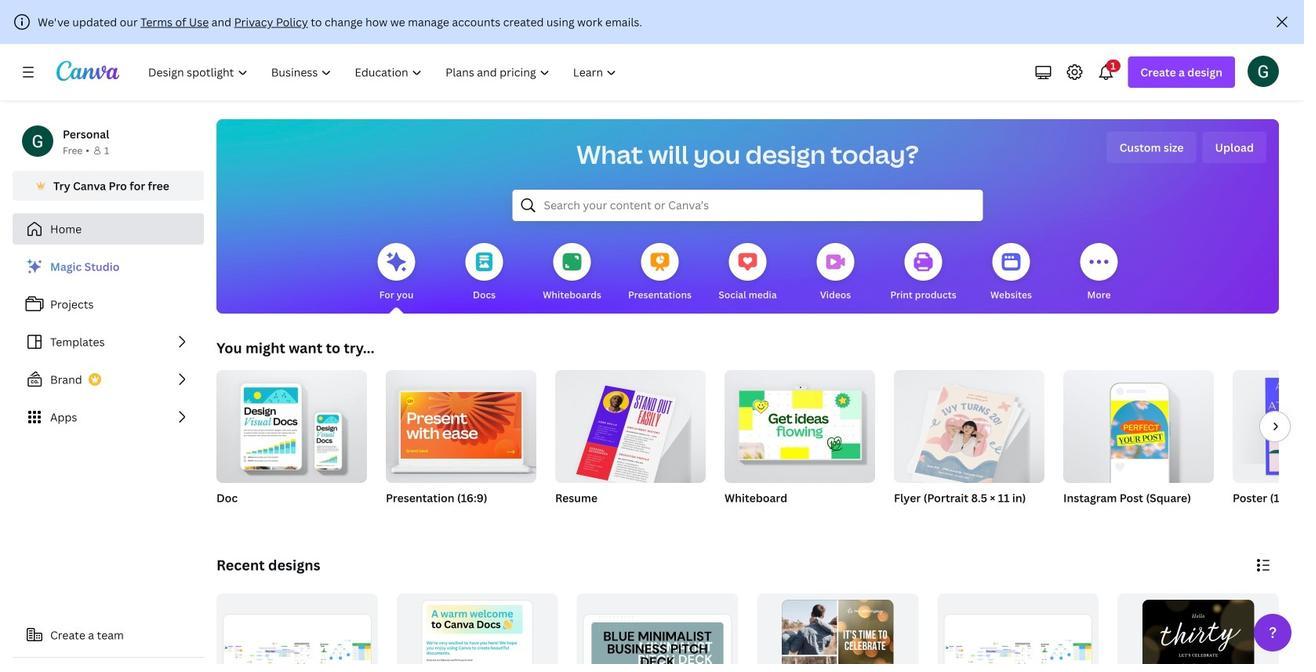 Task type: vqa. For each thing, say whether or not it's contained in the screenshot.
James Peterson icon
no



Task type: locate. For each thing, give the bounding box(es) containing it.
greg robinson image
[[1248, 55, 1279, 87]]

None search field
[[513, 190, 983, 221]]

group
[[216, 364, 367, 525], [216, 364, 367, 483], [386, 364, 536, 525], [386, 364, 536, 483], [555, 364, 706, 525], [555, 364, 706, 490], [725, 364, 875, 525], [725, 364, 875, 483], [894, 370, 1045, 525], [894, 370, 1045, 488], [1064, 370, 1214, 525], [1233, 370, 1304, 525], [216, 594, 378, 664], [397, 594, 558, 664], [577, 594, 738, 664], [757, 594, 919, 664]]

Search search field
[[544, 191, 952, 220]]

list
[[13, 251, 204, 433]]



Task type: describe. For each thing, give the bounding box(es) containing it.
top level navigation element
[[138, 56, 630, 88]]



